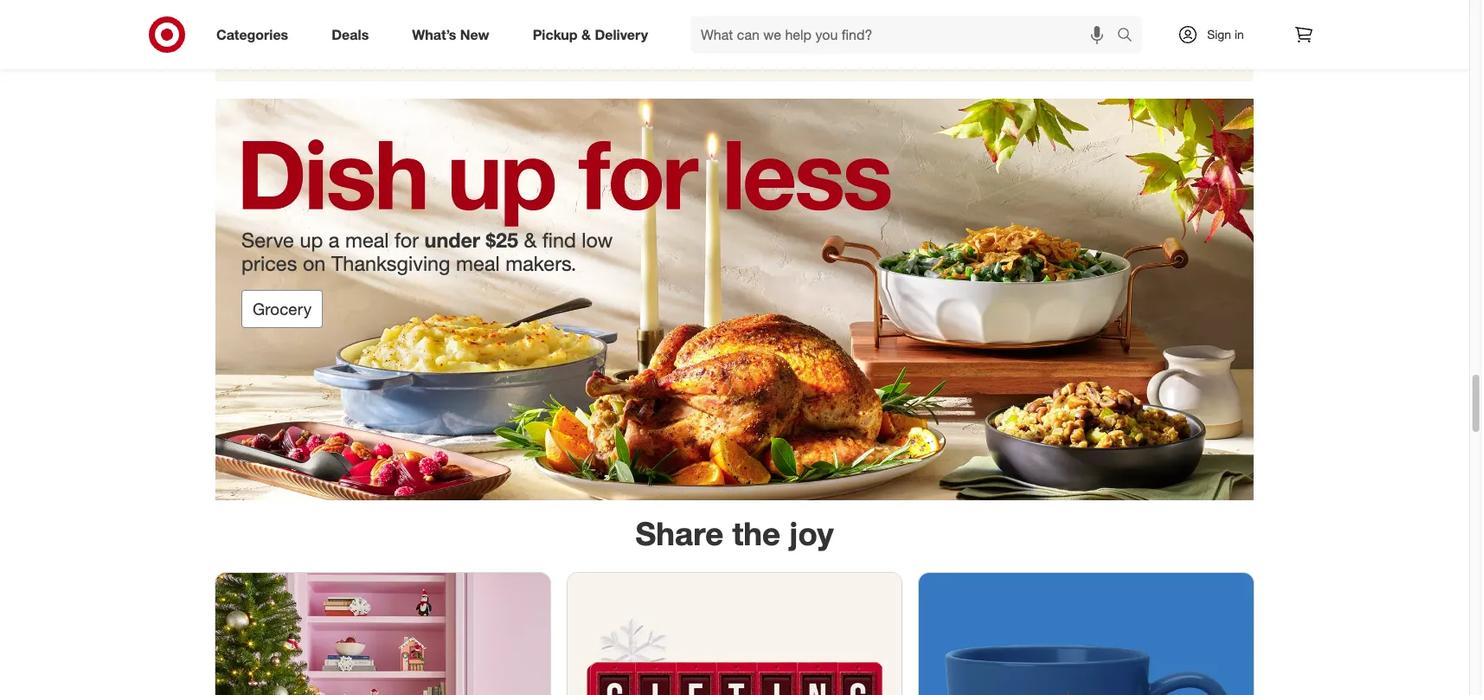 Task type: vqa. For each thing, say whether or not it's contained in the screenshot.
the right Bag
no



Task type: describe. For each thing, give the bounding box(es) containing it.
share
[[636, 514, 724, 553]]

$25 inside thanksgiving dinner for $25
[[250, 31, 270, 46]]

What can we help you find? suggestions appear below search field
[[691, 16, 1122, 54]]

deals
[[332, 26, 369, 43]]

stove top stuffing mix for turkey - 6oz
[[762, 3, 883, 33]]

for for serve up a meal for under $25
[[395, 228, 419, 253]]

& inside 'cut green beans 14.5oz - good & gather™'
[[673, 5, 680, 20]]

prices
[[242, 251, 297, 276]]

for inside thanksgiving dinner for $25
[[364, 16, 378, 30]]

for for stove top stuffing mix for turkey - 6oz
[[762, 18, 776, 33]]

rubicon inside the rubicon bakers 8" pumpkin pie - 18oz
[[1103, 17, 1148, 31]]

share the joy
[[636, 514, 834, 553]]

rubicon inside save 30% on rubicon & heartland pies
[[1185, 0, 1223, 13]]

grocery
[[253, 299, 312, 318]]

pickup & delivery link
[[518, 16, 670, 54]]

deals link
[[317, 16, 391, 54]]

carousel region
[[216, 0, 1254, 99]]

search button
[[1110, 16, 1151, 57]]

turkey inside reynolds kitchen turkey roasting pan
[[932, 5, 967, 20]]

cut green beans 14.5oz - good & gather™
[[591, 0, 685, 35]]

meal inside & find low prices on thanksgiving meal makers.
[[456, 251, 500, 276]]

& inside save 30% on rubicon & heartland pies
[[1226, 0, 1233, 13]]

stove
[[762, 3, 792, 17]]

on inside & find low prices on thanksgiving meal makers.
[[303, 251, 326, 276]]

turkey inside stove top stuffing mix for turkey - 6oz
[[780, 18, 814, 33]]

30%
[[1146, 0, 1167, 13]]

stuffing
[[819, 3, 860, 17]]

dinner
[[325, 16, 360, 30]]

stove top stuffing mix for turkey - 6oz link
[[755, 0, 901, 54]]

18oz
[[1182, 32, 1208, 46]]

under
[[425, 228, 480, 253]]

on inside save 30% on rubicon & heartland pies
[[1170, 0, 1182, 13]]

search
[[1110, 27, 1151, 45]]

pie
[[1154, 32, 1171, 46]]

what's
[[412, 26, 457, 43]]

pumpkin
[[1103, 32, 1150, 46]]

find
[[543, 228, 576, 253]]

serve
[[242, 228, 294, 253]]

makers.
[[506, 251, 577, 276]]

thanksgiving inside thanksgiving dinner for $25
[[250, 16, 321, 30]]

thanksgiving dinner for $25 link
[[243, 0, 390, 54]]

in
[[1235, 27, 1245, 42]]

reynolds kitchen turkey roasting pan
[[932, 0, 1042, 20]]

grocery button
[[242, 290, 323, 328]]

0 horizontal spatial meal
[[345, 228, 389, 253]]

rubicon bakers 8" pumpkin pie - 18oz
[[1103, 17, 1208, 46]]

thanksgiving dinner for $25
[[250, 16, 378, 46]]

8"
[[1192, 17, 1204, 31]]

a
[[329, 228, 340, 253]]

save 30% on rubicon & heartland pies
[[1103, 0, 1233, 26]]

kitchen
[[986, 0, 1027, 4]]

1 horizontal spatial $25
[[486, 228, 519, 253]]

heartland
[[1103, 13, 1149, 26]]



Task type: locate. For each thing, give the bounding box(es) containing it.
rubicon up 8"
[[1185, 0, 1223, 13]]

pickup
[[533, 26, 578, 43]]

- inside the rubicon bakers 8" pumpkin pie - 18oz
[[1174, 32, 1179, 46]]

0 horizontal spatial $25
[[250, 31, 270, 46]]

cut
[[591, 0, 611, 4]]

save
[[1120, 0, 1143, 13]]

reynolds kitchen turkey roasting pan link
[[925, 0, 1072, 54]]

on up bakers
[[1170, 0, 1182, 13]]

meal
[[345, 228, 389, 253], [456, 251, 500, 276]]

thanksgiving
[[250, 16, 321, 30], [331, 251, 451, 276]]

0 horizontal spatial thanksgiving
[[250, 16, 321, 30]]

0 vertical spatial $25
[[250, 31, 270, 46]]

1 vertical spatial rubicon
[[1103, 17, 1148, 31]]

gather™
[[591, 20, 635, 35]]

turkey
[[932, 5, 967, 20], [780, 18, 814, 33]]

mix
[[863, 3, 883, 17]]

-
[[631, 5, 636, 20], [818, 18, 822, 33], [1174, 32, 1179, 46]]

- right pie
[[1174, 32, 1179, 46]]

meal left makers.
[[456, 251, 500, 276]]

- left the 6oz
[[818, 18, 822, 33]]

sign in link
[[1164, 16, 1272, 54]]

& down beans
[[673, 5, 680, 20]]

1 horizontal spatial on
[[1170, 0, 1182, 13]]

1 vertical spatial on
[[303, 251, 326, 276]]

turkey down top
[[780, 18, 814, 33]]

thanksgiving left dinner on the top left of page
[[250, 16, 321, 30]]

the
[[733, 514, 781, 553]]

1 horizontal spatial thanksgiving
[[331, 251, 451, 276]]

- down green
[[631, 5, 636, 20]]

1 horizontal spatial -
[[818, 18, 822, 33]]

beans
[[651, 0, 685, 4]]

up
[[300, 228, 323, 253]]

good
[[639, 5, 669, 20]]

top
[[796, 3, 815, 17]]

&
[[1226, 0, 1233, 13], [673, 5, 680, 20], [582, 26, 591, 43], [524, 228, 537, 253]]

rubicon
[[1185, 0, 1223, 13], [1103, 17, 1148, 31]]

& up sign in
[[1226, 0, 1233, 13]]

for left under
[[395, 228, 419, 253]]

pan
[[1022, 5, 1042, 20]]

0 vertical spatial rubicon
[[1185, 0, 1223, 13]]

0 horizontal spatial on
[[303, 251, 326, 276]]

for
[[364, 16, 378, 30], [762, 18, 776, 33], [395, 228, 419, 253]]

reynolds
[[932, 0, 983, 4]]

turkey down reynolds
[[932, 5, 967, 20]]

1 horizontal spatial rubicon
[[1185, 0, 1223, 13]]

0 horizontal spatial -
[[631, 5, 636, 20]]

pickup & delivery
[[533, 26, 648, 43]]

categories link
[[202, 16, 310, 54]]

& inside & find low prices on thanksgiving meal makers.
[[524, 228, 537, 253]]

& left gather™
[[582, 26, 591, 43]]

for right dinner on the top left of page
[[364, 16, 378, 30]]

categories
[[216, 26, 288, 43]]

roasting
[[970, 5, 1018, 20]]

bakers
[[1151, 17, 1189, 31]]

- inside 'cut green beans 14.5oz - good & gather™'
[[631, 5, 636, 20]]

1 vertical spatial thanksgiving
[[331, 251, 451, 276]]

new
[[460, 26, 490, 43]]

& find low prices on thanksgiving meal makers.
[[242, 228, 613, 276]]

0 horizontal spatial turkey
[[780, 18, 814, 33]]

- inside stove top stuffing mix for turkey - 6oz
[[818, 18, 822, 33]]

what's new link
[[398, 16, 511, 54]]

low
[[582, 228, 613, 253]]

2 horizontal spatial for
[[762, 18, 776, 33]]

joy
[[790, 514, 834, 553]]

1 horizontal spatial for
[[395, 228, 419, 253]]

serve up a meal for under $25
[[242, 228, 519, 253]]

thanksgiving inside & find low prices on thanksgiving meal makers.
[[331, 251, 451, 276]]

& left find
[[524, 228, 537, 253]]

green
[[614, 0, 647, 4]]

14.5oz
[[591, 5, 627, 20]]

2 horizontal spatial -
[[1174, 32, 1179, 46]]

thanksgiving right up
[[331, 251, 451, 276]]

sign in
[[1208, 27, 1245, 42]]

sign
[[1208, 27, 1232, 42]]

meal right a
[[345, 228, 389, 253]]

1 vertical spatial $25
[[486, 228, 519, 253]]

for down stove
[[762, 18, 776, 33]]

1 horizontal spatial turkey
[[932, 5, 967, 20]]

pies
[[1152, 13, 1171, 26]]

6oz
[[826, 18, 845, 33]]

0 horizontal spatial rubicon
[[1103, 17, 1148, 31]]

on left a
[[303, 251, 326, 276]]

delivery
[[595, 26, 648, 43]]

on
[[1170, 0, 1182, 13], [303, 251, 326, 276]]

what's new
[[412, 26, 490, 43]]

1 horizontal spatial meal
[[456, 251, 500, 276]]

0 vertical spatial on
[[1170, 0, 1182, 13]]

cut green beans 14.5oz - good & gather™ link
[[584, 0, 731, 54]]

rubicon up pumpkin
[[1103, 17, 1148, 31]]

0 vertical spatial thanksgiving
[[250, 16, 321, 30]]

for inside stove top stuffing mix for turkey - 6oz
[[762, 18, 776, 33]]

0 horizontal spatial for
[[364, 16, 378, 30]]

dish up for less image
[[216, 99, 1254, 501]]

$25
[[250, 31, 270, 46], [486, 228, 519, 253]]



